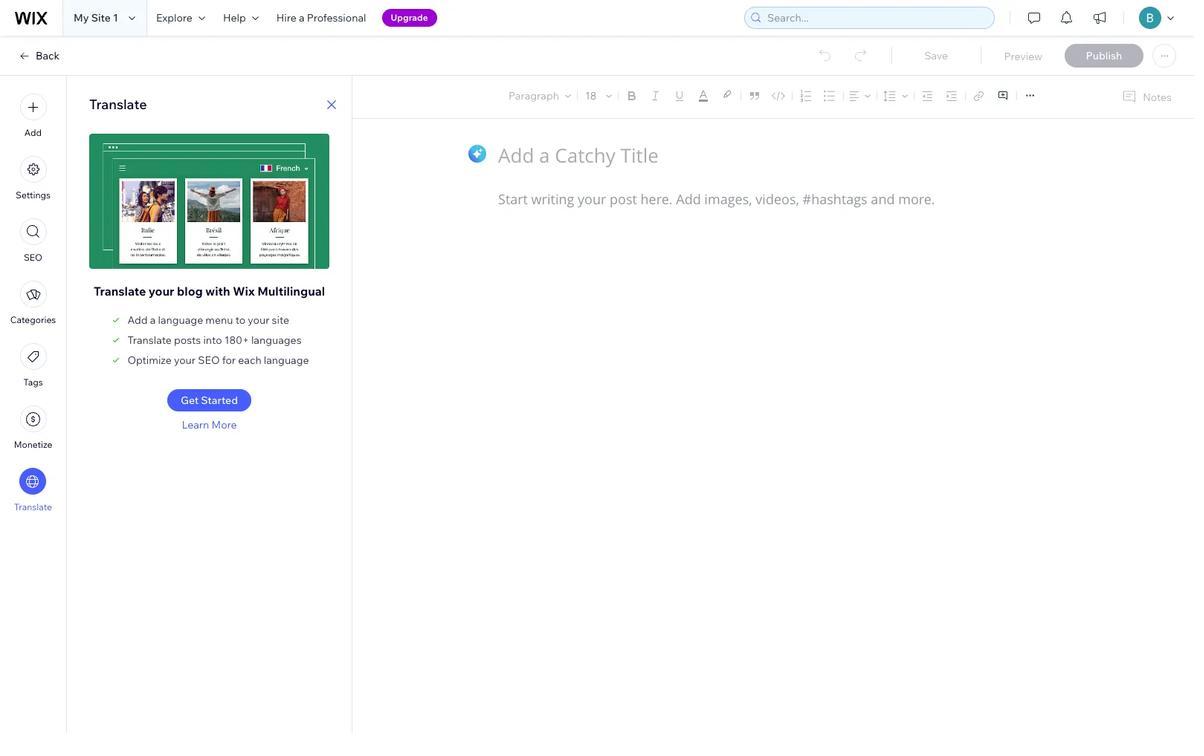 Task type: describe. For each thing, give the bounding box(es) containing it.
paragraph
[[509, 89, 559, 103]]

seo inside button
[[24, 252, 42, 263]]

my
[[74, 11, 89, 25]]

translate inside menu
[[14, 502, 52, 513]]

1 vertical spatial your
[[248, 314, 269, 327]]

monetize
[[14, 439, 52, 451]]

multilingual
[[257, 284, 325, 299]]

paragraph button
[[506, 86, 574, 106]]

0 vertical spatial your
[[149, 284, 174, 299]]

upgrade button
[[382, 9, 437, 27]]

Search... field
[[763, 7, 990, 28]]

monetize button
[[14, 406, 52, 451]]

a for language
[[150, 314, 156, 327]]

upgrade
[[391, 12, 428, 23]]

0 vertical spatial language
[[158, 314, 203, 327]]

add a language menu to your site translate posts into 180+ languages optimize your seo for each language
[[127, 314, 309, 367]]

add button
[[20, 94, 46, 138]]

help
[[223, 11, 246, 25]]

180+
[[224, 334, 249, 347]]

more
[[211, 419, 237, 432]]

translate your blog with wix multilingual
[[94, 284, 325, 299]]

wix
[[233, 284, 255, 299]]

hire
[[276, 11, 297, 25]]

a for professional
[[299, 11, 305, 25]]

settings button
[[16, 156, 50, 201]]

settings
[[16, 190, 50, 201]]

Add a Catchy Title text field
[[498, 142, 1033, 168]]

back button
[[18, 49, 60, 62]]

learn more button
[[182, 419, 237, 432]]

blog
[[177, 284, 203, 299]]

get
[[181, 394, 199, 407]]

2 vertical spatial your
[[174, 354, 196, 367]]

for
[[222, 354, 236, 367]]

seo inside add a language menu to your site translate posts into 180+ languages optimize your seo for each language
[[198, 354, 220, 367]]

get started button
[[167, 390, 251, 412]]

site
[[272, 314, 289, 327]]

back
[[36, 49, 60, 62]]

1
[[113, 11, 118, 25]]

into
[[203, 334, 222, 347]]



Task type: locate. For each thing, give the bounding box(es) containing it.
language down languages
[[264, 354, 309, 367]]

categories button
[[10, 281, 56, 326]]

0 vertical spatial seo
[[24, 252, 42, 263]]

get started
[[181, 394, 238, 407]]

a up optimize
[[150, 314, 156, 327]]

add inside add a language menu to your site translate posts into 180+ languages optimize your seo for each language
[[127, 314, 148, 327]]

started
[[201, 394, 238, 407]]

hire a professional
[[276, 11, 366, 25]]

a inside 'hire a professional' link
[[299, 11, 305, 25]]

1 vertical spatial add
[[127, 314, 148, 327]]

0 horizontal spatial seo
[[24, 252, 42, 263]]

your down the "posts"
[[174, 354, 196, 367]]

help button
[[214, 0, 267, 36]]

add for add
[[24, 127, 42, 138]]

learn more
[[182, 419, 237, 432]]

hire a professional link
[[267, 0, 375, 36]]

tags
[[23, 377, 43, 388]]

explore
[[156, 11, 192, 25]]

translate button
[[14, 468, 52, 513]]

posts
[[174, 334, 201, 347]]

seo left for on the left
[[198, 354, 220, 367]]

translate inside add a language menu to your site translate posts into 180+ languages optimize your seo for each language
[[127, 334, 172, 347]]

add for add a language menu to your site translate posts into 180+ languages optimize your seo for each language
[[127, 314, 148, 327]]

a right the "hire"
[[299, 11, 305, 25]]

notes
[[1143, 90, 1172, 104]]

your left blog
[[149, 284, 174, 299]]

1 horizontal spatial add
[[127, 314, 148, 327]]

add
[[24, 127, 42, 138], [127, 314, 148, 327]]

seo
[[24, 252, 42, 263], [198, 354, 220, 367]]

1 horizontal spatial seo
[[198, 354, 220, 367]]

add up optimize
[[127, 314, 148, 327]]

your right to at the top
[[248, 314, 269, 327]]

tags button
[[20, 344, 46, 388]]

0 horizontal spatial a
[[150, 314, 156, 327]]

1 vertical spatial a
[[150, 314, 156, 327]]

translate
[[89, 96, 147, 113], [94, 284, 146, 299], [127, 334, 172, 347], [14, 502, 52, 513]]

notes button
[[1116, 87, 1176, 107]]

1 horizontal spatial language
[[264, 354, 309, 367]]

seo up categories button
[[24, 252, 42, 263]]

site
[[91, 11, 111, 25]]

add inside add button
[[24, 127, 42, 138]]

learn
[[182, 419, 209, 432]]

categories
[[10, 315, 56, 326]]

0 vertical spatial a
[[299, 11, 305, 25]]

language
[[158, 314, 203, 327], [264, 354, 309, 367]]

to
[[235, 314, 245, 327]]

seo button
[[20, 219, 46, 263]]

a
[[299, 11, 305, 25], [150, 314, 156, 327]]

languages
[[251, 334, 302, 347]]

menu containing add
[[0, 85, 66, 522]]

language up the "posts"
[[158, 314, 203, 327]]

menu
[[0, 85, 66, 522]]

optimize
[[127, 354, 172, 367]]

my site 1
[[74, 11, 118, 25]]

your
[[149, 284, 174, 299], [248, 314, 269, 327], [174, 354, 196, 367]]

0 horizontal spatial language
[[158, 314, 203, 327]]

menu
[[205, 314, 233, 327]]

each
[[238, 354, 261, 367]]

1 vertical spatial language
[[264, 354, 309, 367]]

1 vertical spatial seo
[[198, 354, 220, 367]]

0 horizontal spatial add
[[24, 127, 42, 138]]

with
[[205, 284, 230, 299]]

0 vertical spatial add
[[24, 127, 42, 138]]

1 horizontal spatial a
[[299, 11, 305, 25]]

a inside add a language menu to your site translate posts into 180+ languages optimize your seo for each language
[[150, 314, 156, 327]]

professional
[[307, 11, 366, 25]]

add up settings 'button'
[[24, 127, 42, 138]]



Task type: vqa. For each thing, say whether or not it's contained in the screenshot.
MONETIZE
yes



